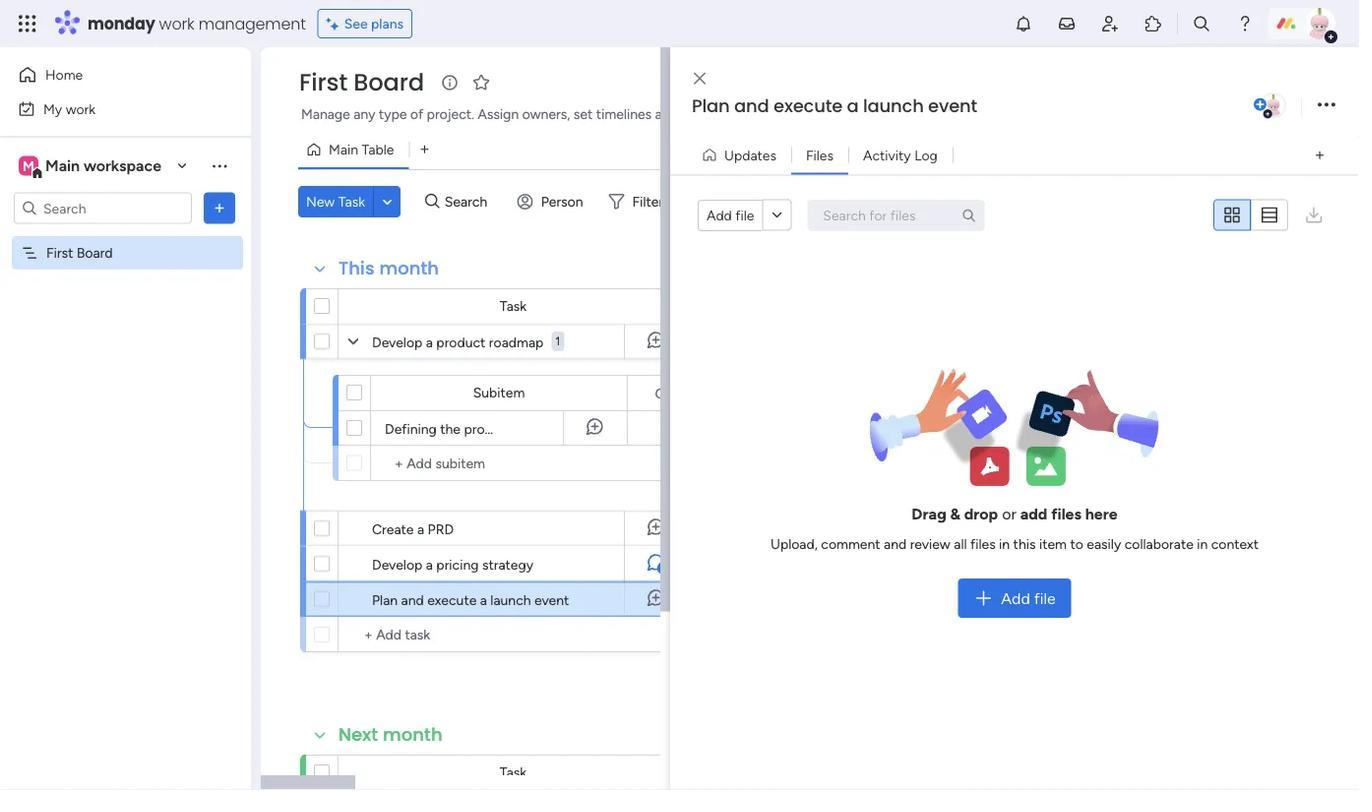 Task type: describe. For each thing, give the bounding box(es) containing it.
ruby anderson image
[[1304, 8, 1335, 39]]

type
[[379, 106, 407, 123]]

1 vertical spatial plan
[[372, 591, 398, 608]]

main table button
[[298, 134, 409, 165]]

all
[[954, 536, 967, 553]]

close image
[[694, 72, 706, 86]]

my work
[[43, 100, 96, 117]]

plan inside field
[[692, 93, 730, 119]]

defining the product's goals, features, and milestones.
[[385, 420, 718, 437]]

develop a product roadmap
[[372, 334, 544, 350]]

management
[[199, 12, 306, 34]]

first board inside list box
[[46, 245, 113, 261]]

0 horizontal spatial add file button
[[698, 200, 762, 231]]

a for create a prd
[[417, 521, 424, 537]]

and inside field
[[734, 93, 769, 119]]

add to favorites image
[[471, 72, 491, 92]]

where
[[765, 106, 803, 123]]

next
[[339, 722, 378, 747]]

notifications image
[[1014, 14, 1033, 33]]

my
[[43, 100, 62, 117]]

activity log button
[[848, 139, 952, 171]]

review
[[910, 536, 950, 553]]

workspace options image
[[210, 156, 229, 175]]

updates button
[[694, 139, 791, 171]]

drag
[[912, 505, 946, 523]]

0 horizontal spatial event
[[534, 591, 569, 608]]

assign
[[478, 106, 519, 123]]

a inside field
[[847, 93, 859, 119]]

select product image
[[18, 14, 37, 33]]

activity log
[[863, 147, 938, 163]]

new task button
[[298, 186, 373, 217]]

0 horizontal spatial execute
[[427, 591, 477, 608]]

&
[[950, 505, 960, 523]]

workspace image
[[19, 155, 38, 177]]

see
[[344, 15, 368, 32]]

dapulse addbtn image
[[1254, 98, 1267, 111]]

task inside button
[[338, 193, 365, 210]]

collaborate
[[1125, 536, 1193, 553]]

a for develop a pricing strategy
[[426, 556, 433, 573]]

goals,
[[526, 420, 561, 437]]

files for add
[[1051, 505, 1081, 523]]

add view image
[[1316, 148, 1324, 162]]

upload,
[[771, 536, 818, 553]]

see plans button
[[318, 9, 412, 38]]

this
[[1013, 536, 1036, 553]]

work for monday
[[159, 12, 194, 34]]

v2 search image
[[425, 191, 440, 213]]

files button
[[791, 139, 848, 171]]

develop for develop a pricing strategy
[[372, 556, 422, 573]]

month for this month
[[379, 256, 439, 281]]

first inside list box
[[46, 245, 73, 261]]

2 in from the left
[[1197, 536, 1208, 553]]

First Board field
[[294, 66, 429, 99]]

task for this month
[[500, 298, 527, 314]]

0 vertical spatial board
[[354, 66, 424, 99]]

features,
[[565, 420, 619, 437]]

1 horizontal spatial add
[[1001, 589, 1030, 608]]

+ Add task text field
[[348, 623, 679, 647]]

new
[[306, 193, 335, 210]]

prd
[[428, 521, 454, 537]]

help image
[[1235, 14, 1255, 33]]

upload, comment and review all files in this item to easily collaborate in context
[[771, 536, 1259, 553]]

my work button
[[12, 93, 212, 124]]

and down develop a pricing strategy
[[401, 591, 424, 608]]

gallery layout group
[[1213, 199, 1288, 231]]

invite members image
[[1100, 14, 1120, 33]]

track
[[714, 106, 745, 123]]

next month
[[339, 722, 443, 747]]

add view image
[[421, 142, 429, 157]]

subitem
[[473, 384, 525, 401]]

easily
[[1087, 536, 1121, 553]]

0 vertical spatial first board
[[299, 66, 424, 99]]

timelines
[[596, 106, 652, 123]]

owners,
[[522, 106, 570, 123]]

main workspace
[[45, 156, 161, 175]]

monday work management
[[88, 12, 306, 34]]

create a prd
[[372, 521, 454, 537]]

0 vertical spatial options image
[[1318, 92, 1335, 119]]

2 of from the left
[[749, 106, 762, 123]]

develop a pricing strategy
[[372, 556, 533, 573]]

or
[[1002, 505, 1016, 523]]

filter
[[632, 193, 663, 210]]

this month
[[339, 256, 439, 281]]

workspace
[[84, 156, 161, 175]]



Task type: locate. For each thing, give the bounding box(es) containing it.
in left context
[[1197, 536, 1208, 553]]

0 horizontal spatial of
[[410, 106, 423, 123]]

table
[[362, 141, 394, 158]]

manage any type of project. assign owners, set timelines and keep track of where your project stands.
[[301, 106, 929, 123]]

inbox image
[[1057, 14, 1077, 33]]

and right features,
[[622, 420, 645, 437]]

1 vertical spatial event
[[534, 591, 569, 608]]

in left this
[[999, 536, 1010, 553]]

project.
[[427, 106, 474, 123]]

of right the 'track' on the right of page
[[749, 106, 762, 123]]

add down upload, comment and review all files in this item to easily collaborate in context
[[1001, 589, 1030, 608]]

file down updates "button"
[[735, 207, 754, 224]]

0 horizontal spatial in
[[999, 536, 1010, 553]]

0 horizontal spatial main
[[45, 156, 80, 175]]

0 horizontal spatial work
[[66, 100, 96, 117]]

and left keep
[[655, 106, 678, 123]]

1 horizontal spatial files
[[1051, 505, 1081, 523]]

main for main workspace
[[45, 156, 80, 175]]

files
[[806, 147, 834, 163]]

of right type
[[410, 106, 423, 123]]

home button
[[12, 59, 212, 91]]

a left pricing
[[426, 556, 433, 573]]

1 vertical spatial first board
[[46, 245, 113, 261]]

0 vertical spatial first
[[299, 66, 348, 99]]

and left review
[[884, 536, 907, 553]]

the
[[440, 420, 461, 437]]

updates
[[724, 147, 776, 163]]

1 vertical spatial task
[[500, 298, 527, 314]]

any
[[354, 106, 375, 123]]

your
[[807, 106, 834, 123]]

work for my
[[66, 100, 96, 117]]

1 vertical spatial options image
[[210, 198, 229, 218]]

person button
[[509, 186, 595, 217]]

add
[[1020, 505, 1047, 523]]

launch up "+ add task" text field
[[490, 591, 531, 608]]

search everything image
[[1192, 14, 1211, 33]]

keep
[[681, 106, 711, 123]]

develop
[[372, 334, 422, 350], [372, 556, 422, 573]]

main table
[[329, 141, 394, 158]]

month
[[379, 256, 439, 281], [383, 722, 443, 747]]

1 horizontal spatial plan
[[692, 93, 730, 119]]

add
[[707, 207, 732, 224], [1001, 589, 1030, 608]]

add file
[[707, 207, 754, 224], [1001, 589, 1056, 608]]

stands.
[[886, 106, 929, 123]]

angle down image
[[383, 194, 392, 209]]

2 vertical spatial task
[[500, 764, 527, 781]]

event inside field
[[928, 93, 977, 119]]

0 horizontal spatial add file
[[707, 207, 754, 224]]

files
[[1051, 505, 1081, 523], [970, 536, 996, 553]]

1 horizontal spatial launch
[[863, 93, 924, 119]]

drag & drop or add files here
[[912, 505, 1118, 523]]

1 horizontal spatial options image
[[1318, 92, 1335, 119]]

and
[[734, 93, 769, 119], [655, 106, 678, 123], [622, 420, 645, 437], [884, 536, 907, 553], [401, 591, 424, 608]]

0 vertical spatial file
[[735, 207, 754, 224]]

event
[[928, 93, 977, 119], [534, 591, 569, 608]]

board down the search in workspace field
[[77, 245, 113, 261]]

1 vertical spatial add
[[1001, 589, 1030, 608]]

1 vertical spatial file
[[1034, 589, 1056, 608]]

option
[[0, 235, 251, 239]]

1 vertical spatial month
[[383, 722, 443, 747]]

+ Add subitem text field
[[381, 452, 586, 475]]

1 vertical spatial files
[[970, 536, 996, 553]]

monday
[[88, 12, 155, 34]]

0 horizontal spatial launch
[[490, 591, 531, 608]]

a left prd
[[417, 521, 424, 537]]

apps image
[[1144, 14, 1163, 33]]

files for all
[[970, 536, 996, 553]]

product's
[[464, 420, 522, 437]]

execute down develop a pricing strategy
[[427, 591, 477, 608]]

execute
[[773, 93, 842, 119], [427, 591, 477, 608]]

0 horizontal spatial file
[[735, 207, 754, 224]]

develop down create
[[372, 556, 422, 573]]

set
[[574, 106, 593, 123]]

defining
[[385, 420, 437, 437]]

options image
[[921, 149, 950, 161]]

1 horizontal spatial in
[[1197, 536, 1208, 553]]

options image
[[1318, 92, 1335, 119], [210, 198, 229, 218]]

1 horizontal spatial of
[[749, 106, 762, 123]]

manage any type of project. assign owners, set timelines and keep track of where your project stands. button
[[298, 102, 959, 126]]

1 button
[[551, 324, 564, 359]]

roadmap
[[489, 334, 544, 350]]

work right my on the left top
[[66, 100, 96, 117]]

add file button
[[698, 200, 762, 231], [958, 579, 1071, 618]]

1 develop from the top
[[372, 334, 422, 350]]

0 horizontal spatial plan
[[372, 591, 398, 608]]

0 vertical spatial execute
[[773, 93, 842, 119]]

launch up activity
[[863, 93, 924, 119]]

add down updates "button"
[[707, 207, 732, 224]]

1 in from the left
[[999, 536, 1010, 553]]

board inside list box
[[77, 245, 113, 261]]

0 horizontal spatial options image
[[210, 198, 229, 218]]

a left product
[[426, 334, 433, 350]]

person
[[541, 193, 583, 210]]

plan down create
[[372, 591, 398, 608]]

board
[[354, 66, 424, 99], [77, 245, 113, 261]]

0 horizontal spatial files
[[970, 536, 996, 553]]

1 horizontal spatial file
[[1034, 589, 1056, 608]]

plan and execute a launch event inside plan and execute a launch event field
[[692, 93, 977, 119]]

of
[[410, 106, 423, 123], [749, 106, 762, 123]]

first board up any
[[299, 66, 424, 99]]

new task
[[306, 193, 365, 210]]

files right all in the right of the page
[[970, 536, 996, 553]]

product
[[436, 334, 486, 350]]

first board list box
[[0, 232, 251, 535]]

1 of from the left
[[410, 106, 423, 123]]

1 vertical spatial plan and execute a launch event
[[372, 591, 569, 608]]

0 vertical spatial launch
[[863, 93, 924, 119]]

main inside "button"
[[329, 141, 358, 158]]

0 vertical spatial develop
[[372, 334, 422, 350]]

work right monday
[[159, 12, 194, 34]]

launch inside field
[[863, 93, 924, 119]]

options image up add view icon
[[1318, 92, 1335, 119]]

1 horizontal spatial add file button
[[958, 579, 1071, 618]]

0 vertical spatial files
[[1051, 505, 1081, 523]]

None field
[[650, 382, 701, 404]]

add file down updates "button"
[[707, 207, 754, 224]]

options image down workspace options icon
[[210, 198, 229, 218]]

1 vertical spatial launch
[[490, 591, 531, 608]]

this
[[339, 256, 375, 281]]

0 vertical spatial add
[[707, 207, 732, 224]]

add file button down updates "button"
[[698, 200, 762, 231]]

month for next month
[[383, 722, 443, 747]]

develop for develop a product roadmap
[[372, 334, 422, 350]]

1 horizontal spatial work
[[159, 12, 194, 34]]

context
[[1211, 536, 1259, 553]]

create
[[372, 521, 414, 537]]

0 horizontal spatial plan and execute a launch event
[[372, 591, 569, 608]]

comment
[[821, 536, 880, 553]]

plan and execute a launch event up files "button"
[[692, 93, 977, 119]]

first down the search in workspace field
[[46, 245, 73, 261]]

1 horizontal spatial add file
[[1001, 589, 1056, 608]]

search image
[[961, 207, 977, 223]]

execute up files "button"
[[773, 93, 842, 119]]

1 horizontal spatial first
[[299, 66, 348, 99]]

and up updates
[[734, 93, 769, 119]]

plan and execute a launch event down pricing
[[372, 591, 569, 608]]

pricing
[[436, 556, 479, 573]]

show board description image
[[438, 73, 462, 93]]

board up type
[[354, 66, 424, 99]]

0 vertical spatial month
[[379, 256, 439, 281]]

1 vertical spatial develop
[[372, 556, 422, 573]]

file down item
[[1034, 589, 1056, 608]]

0 vertical spatial plan
[[692, 93, 730, 119]]

plan and execute a launch event
[[692, 93, 977, 119], [372, 591, 569, 608]]

home
[[45, 66, 83, 83]]

month right next
[[383, 722, 443, 747]]

0 vertical spatial add file
[[707, 207, 754, 224]]

event up "+ add task" text field
[[534, 591, 569, 608]]

launch
[[863, 93, 924, 119], [490, 591, 531, 608]]

add file button down upload, comment and review all files in this item to easily collaborate in context
[[958, 579, 1071, 618]]

see plans
[[344, 15, 404, 32]]

0 vertical spatial work
[[159, 12, 194, 34]]

main left table
[[329, 141, 358, 158]]

1 vertical spatial work
[[66, 100, 96, 117]]

1 horizontal spatial first board
[[299, 66, 424, 99]]

task
[[338, 193, 365, 210], [500, 298, 527, 314], [500, 764, 527, 781]]

1 horizontal spatial event
[[928, 93, 977, 119]]

filter button
[[601, 186, 694, 217]]

a
[[847, 93, 859, 119], [426, 334, 433, 350], [417, 521, 424, 537], [426, 556, 433, 573], [480, 591, 487, 608]]

1 vertical spatial board
[[77, 245, 113, 261]]

main for main table
[[329, 141, 358, 158]]

Plan and execute a launch event field
[[687, 93, 1250, 119]]

first
[[299, 66, 348, 99], [46, 245, 73, 261]]

Search field
[[440, 188, 499, 216]]

log
[[914, 147, 938, 163]]

1 horizontal spatial board
[[354, 66, 424, 99]]

item
[[1039, 536, 1067, 553]]

event up options image
[[928, 93, 977, 119]]

Search in workspace field
[[41, 197, 164, 219]]

develop left product
[[372, 334, 422, 350]]

0 horizontal spatial first
[[46, 245, 73, 261]]

to
[[1070, 536, 1083, 553]]

2 develop from the top
[[372, 556, 422, 573]]

manage
[[301, 106, 350, 123]]

files up 'to' at the bottom right
[[1051, 505, 1081, 523]]

and inside button
[[655, 106, 678, 123]]

1 vertical spatial first
[[46, 245, 73, 261]]

0 horizontal spatial first board
[[46, 245, 113, 261]]

here
[[1085, 505, 1118, 523]]

work
[[159, 12, 194, 34], [66, 100, 96, 117]]

Next month field
[[334, 722, 447, 748]]

main right "workspace" image
[[45, 156, 80, 175]]

a for develop a product roadmap
[[426, 334, 433, 350]]

plan down close icon
[[692, 93, 730, 119]]

1 horizontal spatial main
[[329, 141, 358, 158]]

task for next month
[[500, 764, 527, 781]]

1 vertical spatial execute
[[427, 591, 477, 608]]

first board down the search in workspace field
[[46, 245, 113, 261]]

plans
[[371, 15, 404, 32]]

first up manage on the left top of page
[[299, 66, 348, 99]]

m
[[23, 157, 34, 174]]

add file down this
[[1001, 589, 1056, 608]]

This month field
[[334, 256, 444, 281]]

1 horizontal spatial plan and execute a launch event
[[692, 93, 977, 119]]

None search field
[[807, 200, 984, 231]]

execute inside field
[[773, 93, 842, 119]]

1 horizontal spatial execute
[[773, 93, 842, 119]]

0 horizontal spatial board
[[77, 245, 113, 261]]

1 vertical spatial add file
[[1001, 589, 1056, 608]]

1 vertical spatial add file button
[[958, 579, 1071, 618]]

0 vertical spatial task
[[338, 193, 365, 210]]

activity
[[863, 147, 911, 163]]

file
[[735, 207, 754, 224], [1034, 589, 1056, 608]]

project
[[838, 106, 882, 123]]

0 horizontal spatial add
[[707, 207, 732, 224]]

workspace selection element
[[19, 154, 164, 180]]

drop
[[964, 505, 998, 523]]

0 vertical spatial plan and execute a launch event
[[692, 93, 977, 119]]

strategy
[[482, 556, 533, 573]]

a down strategy
[[480, 591, 487, 608]]

main inside workspace selection element
[[45, 156, 80, 175]]

1
[[555, 334, 560, 348]]

month right this
[[379, 256, 439, 281]]

0 vertical spatial event
[[928, 93, 977, 119]]

0 vertical spatial add file button
[[698, 200, 762, 231]]

a right 'your'
[[847, 93, 859, 119]]

milestones.
[[649, 420, 718, 437]]

work inside "button"
[[66, 100, 96, 117]]



Task type: vqa. For each thing, say whether or not it's contained in the screenshot.
leftmost Work
yes



